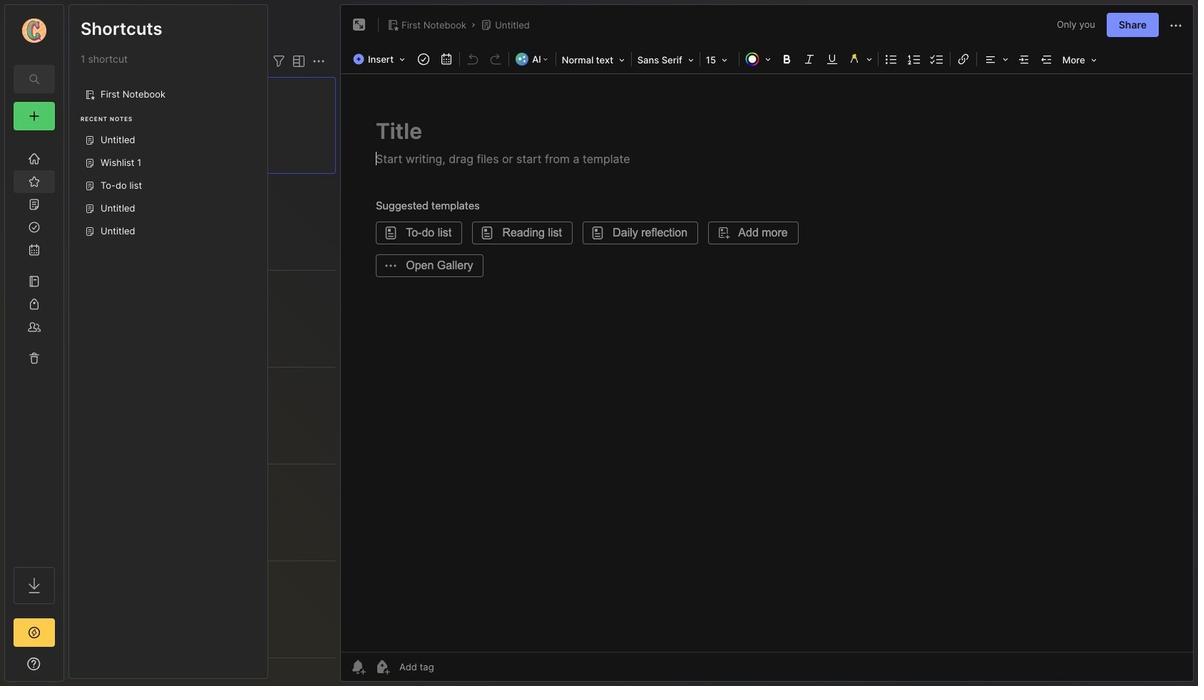 Task type: describe. For each thing, give the bounding box(es) containing it.
Account field
[[5, 16, 63, 45]]

outdent image
[[1037, 49, 1057, 69]]

more image
[[1058, 50, 1101, 68]]

tree inside main element
[[5, 139, 63, 555]]

italic image
[[799, 49, 819, 69]]

note window element
[[340, 4, 1194, 683]]

indent image
[[1014, 49, 1034, 69]]

bold image
[[777, 49, 797, 69]]

underline image
[[822, 49, 842, 69]]

home image
[[27, 152, 41, 166]]

expand note image
[[351, 16, 368, 34]]

alignment image
[[978, 49, 1013, 69]]

highlight image
[[844, 49, 876, 69]]

calendar event image
[[437, 49, 457, 69]]

font family image
[[633, 50, 698, 68]]

insert image
[[349, 50, 412, 68]]

upgrade image
[[26, 625, 43, 642]]

numbered list image
[[904, 49, 924, 69]]



Task type: vqa. For each thing, say whether or not it's contained in the screenshot.
bottom 9
no



Task type: locate. For each thing, give the bounding box(es) containing it.
checklist image
[[927, 49, 947, 69]]

click to expand image
[[62, 660, 73, 678]]

insert link image
[[953, 49, 973, 69]]

Note Editor text field
[[341, 73, 1193, 653]]

font color image
[[741, 49, 775, 69]]

main element
[[0, 0, 68, 687]]

font size image
[[702, 50, 737, 68]]

account image
[[22, 19, 46, 43]]

bulleted list image
[[881, 49, 901, 69]]

WHAT'S NEW field
[[5, 653, 63, 676]]

add tag image
[[374, 659, 391, 676]]

add a reminder image
[[349, 659, 367, 676]]

heading level image
[[558, 50, 630, 68]]

tree
[[5, 139, 63, 555]]

task image
[[414, 49, 434, 69]]

edit search image
[[26, 71, 43, 88]]



